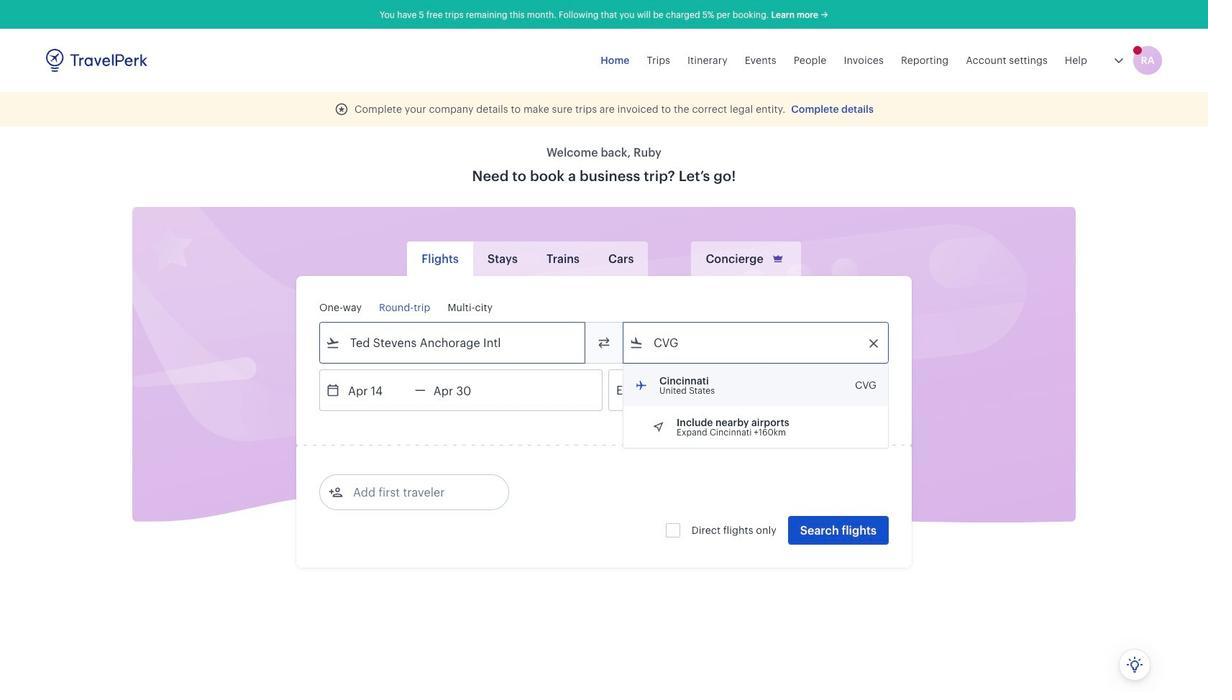 Task type: locate. For each thing, give the bounding box(es) containing it.
Add first traveler search field
[[343, 481, 493, 504]]

Depart text field
[[340, 370, 415, 411]]

From search field
[[340, 332, 566, 355]]



Task type: describe. For each thing, give the bounding box(es) containing it.
Return text field
[[426, 370, 501, 411]]

To search field
[[644, 332, 870, 355]]



